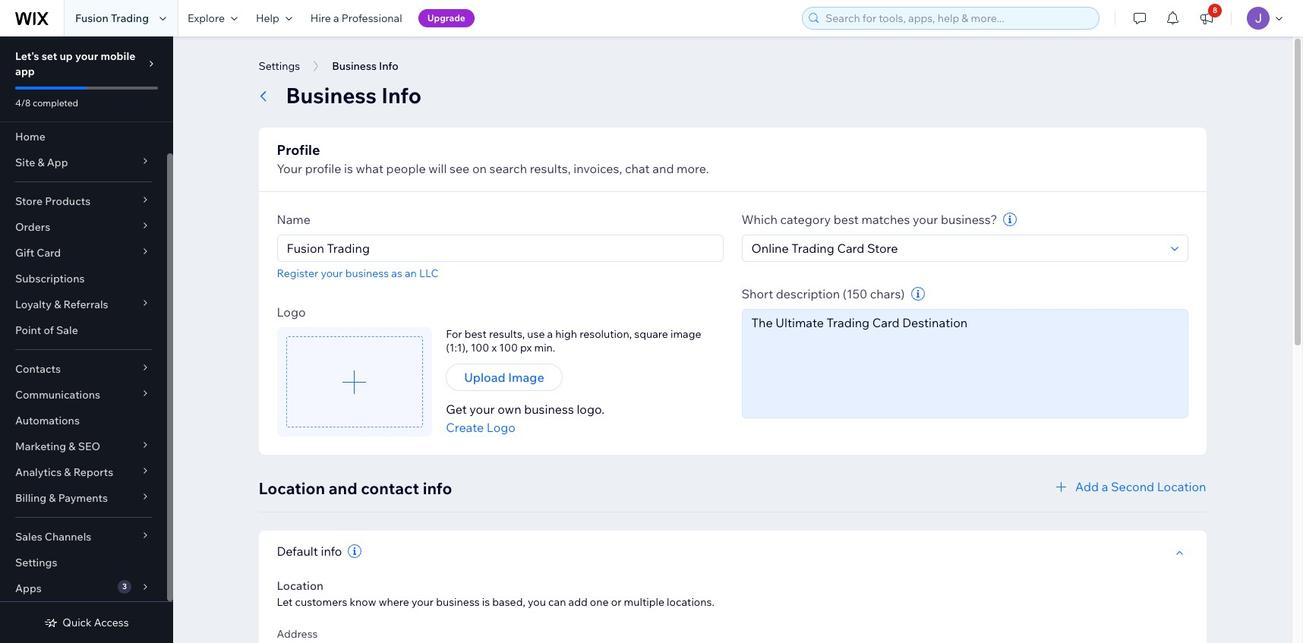 Task type: vqa. For each thing, say whether or not it's contained in the screenshot.
rightmost is
yes



Task type: describe. For each thing, give the bounding box(es) containing it.
which category best matches your business?
[[742, 212, 998, 227]]

0 horizontal spatial info
[[321, 544, 342, 559]]

communications button
[[0, 382, 167, 408]]

4/8 completed
[[15, 97, 78, 109]]

register
[[277, 267, 319, 280]]

& for marketing
[[69, 440, 76, 454]]

get
[[446, 402, 467, 417]]

based,
[[493, 596, 526, 609]]

marketing & seo
[[15, 440, 100, 454]]

home
[[15, 130, 45, 144]]

professional
[[342, 11, 402, 25]]

description
[[776, 286, 841, 302]]

locations.
[[667, 596, 715, 609]]

your inside get your own business logo. create logo
[[470, 402, 495, 417]]

orders
[[15, 220, 50, 234]]

apps
[[15, 582, 42, 596]]

business info inside button
[[332, 59, 399, 73]]

invoices,
[[574, 161, 623, 176]]

store products
[[15, 195, 91, 208]]

analytics
[[15, 466, 62, 479]]

(1:1),
[[446, 341, 468, 355]]

automations
[[15, 414, 80, 428]]

image
[[671, 327, 702, 341]]

as
[[392, 267, 403, 280]]

matches
[[862, 212, 911, 227]]

0 horizontal spatial and
[[329, 479, 358, 498]]

short
[[742, 286, 774, 302]]

referrals
[[63, 298, 108, 312]]

sales channels
[[15, 530, 91, 544]]

reports
[[73, 466, 113, 479]]

you
[[528, 596, 546, 609]]

business inside business info button
[[332, 59, 377, 73]]

image
[[509, 370, 545, 385]]

1 horizontal spatial info
[[423, 479, 452, 498]]

8
[[1213, 5, 1218, 15]]

a for hire
[[334, 11, 339, 25]]

results, inside profile your profile is what people will see on search results, invoices, chat and more.
[[530, 161, 571, 176]]

upload image button
[[446, 364, 563, 391]]

add a second location button
[[1053, 478, 1207, 496]]

2 100 from the left
[[499, 341, 518, 355]]

channels
[[45, 530, 91, 544]]

create
[[446, 420, 484, 435]]

quick
[[63, 616, 92, 630]]

square
[[635, 327, 668, 341]]

create logo button
[[446, 419, 516, 437]]

communications
[[15, 388, 100, 402]]

chat
[[625, 161, 650, 176]]

settings for settings link
[[15, 556, 57, 570]]

address
[[277, 628, 318, 641]]

short description (150 chars)
[[742, 286, 905, 302]]

default info
[[277, 544, 342, 559]]

your inside let's set up your mobile app
[[75, 49, 98, 63]]

hire a professional link
[[302, 0, 412, 36]]

1 vertical spatial business
[[286, 82, 377, 109]]

on
[[473, 161, 487, 176]]

mobile
[[101, 49, 136, 63]]

analytics & reports
[[15, 466, 113, 479]]

contact
[[361, 479, 419, 498]]

of
[[44, 324, 54, 337]]

is inside the location let customers know where your business is based, you can add one or multiple locations.
[[482, 596, 490, 609]]

logo inside get your own business logo. create logo
[[487, 420, 516, 435]]

0 vertical spatial best
[[834, 212, 859, 227]]

best inside for best results, use a high resolution, square image (1:1), 100 x 100 px min.
[[465, 327, 487, 341]]

see
[[450, 161, 470, 176]]

(150
[[843, 286, 868, 302]]

resolution,
[[580, 327, 632, 341]]

1 vertical spatial info
[[382, 82, 422, 109]]

name
[[277, 212, 311, 227]]

& for billing
[[49, 492, 56, 505]]

point of sale
[[15, 324, 78, 337]]

gift card
[[15, 246, 61, 260]]

access
[[94, 616, 129, 630]]

your right the matches
[[913, 212, 939, 227]]

3
[[122, 582, 127, 592]]

add a second location
[[1076, 479, 1207, 495]]

business info button
[[325, 55, 406, 78]]

customers
[[295, 596, 348, 609]]

8 button
[[1191, 0, 1224, 36]]

register your business as an llc
[[277, 267, 439, 280]]

add
[[1076, 479, 1100, 495]]

card
[[37, 246, 61, 260]]

let's set up your mobile app
[[15, 49, 136, 78]]

quick access button
[[44, 616, 129, 630]]

site & app
[[15, 156, 68, 169]]

upload
[[464, 370, 506, 385]]

your inside the location let customers know where your business is based, you can add one or multiple locations.
[[412, 596, 434, 609]]

x
[[492, 341, 497, 355]]

sale
[[56, 324, 78, 337]]

can
[[549, 596, 566, 609]]

a for add
[[1102, 479, 1109, 495]]

info inside button
[[379, 59, 399, 73]]

settings button
[[251, 55, 308, 78]]

explore
[[188, 11, 225, 25]]

settings link
[[0, 550, 167, 576]]

loyalty & referrals button
[[0, 292, 167, 318]]

or
[[611, 596, 622, 609]]

loyalty
[[15, 298, 52, 312]]

your right register on the top left of page
[[321, 267, 343, 280]]

business?
[[941, 212, 998, 227]]

sidebar element
[[0, 36, 173, 644]]

Describe your business here. What makes it great? Use short catchy text to tell people what you do or offer. text field
[[743, 310, 1188, 418]]

which
[[742, 212, 778, 227]]



Task type: locate. For each thing, give the bounding box(es) containing it.
is inside profile your profile is what people will see on search results, invoices, chat and more.
[[344, 161, 353, 176]]

is left "what"
[[344, 161, 353, 176]]

1 vertical spatial is
[[482, 596, 490, 609]]

1 horizontal spatial is
[[482, 596, 490, 609]]

site
[[15, 156, 35, 169]]

multiple
[[624, 596, 665, 609]]

upload image
[[464, 370, 545, 385]]

settings inside settings button
[[259, 59, 300, 73]]

marketing & seo button
[[0, 434, 167, 460]]

your
[[277, 161, 302, 176]]

set
[[42, 49, 57, 63]]

location right second on the bottom right
[[1158, 479, 1207, 495]]

location let customers know where your business is based, you can add one or multiple locations.
[[277, 579, 715, 609]]

business down image
[[524, 402, 574, 417]]

& right the loyalty
[[54, 298, 61, 312]]

orders button
[[0, 214, 167, 240]]

2 horizontal spatial business
[[524, 402, 574, 417]]

results, left use at the left
[[489, 327, 525, 341]]

payments
[[58, 492, 108, 505]]

0 horizontal spatial 100
[[471, 341, 490, 355]]

0 vertical spatial business info
[[332, 59, 399, 73]]

1 horizontal spatial logo
[[487, 420, 516, 435]]

1 vertical spatial settings
[[15, 556, 57, 570]]

settings down help button
[[259, 59, 300, 73]]

settings
[[259, 59, 300, 73], [15, 556, 57, 570]]

your right where
[[412, 596, 434, 609]]

a right use at the left
[[548, 327, 553, 341]]

subscriptions
[[15, 272, 85, 286]]

0 horizontal spatial logo
[[277, 305, 306, 320]]

business info down business info button
[[286, 82, 422, 109]]

home link
[[0, 124, 167, 150]]

0 vertical spatial results,
[[530, 161, 571, 176]]

location up let
[[277, 579, 324, 593]]

and inside profile your profile is what people will see on search results, invoices, chat and more.
[[653, 161, 674, 176]]

1 vertical spatial best
[[465, 327, 487, 341]]

billing
[[15, 492, 46, 505]]

location and contact info
[[259, 479, 452, 498]]

and left the contact
[[329, 479, 358, 498]]

business down business info button
[[286, 82, 377, 109]]

& left reports
[[64, 466, 71, 479]]

business left as at the top left of page
[[345, 267, 389, 280]]

help button
[[247, 0, 302, 36]]

1 vertical spatial info
[[321, 544, 342, 559]]

completed
[[33, 97, 78, 109]]

0 horizontal spatial settings
[[15, 556, 57, 570]]

2 horizontal spatial a
[[1102, 479, 1109, 495]]

0 horizontal spatial best
[[465, 327, 487, 341]]

own
[[498, 402, 522, 417]]

get your own business logo. create logo
[[446, 402, 605, 435]]

add
[[569, 596, 588, 609]]

1 horizontal spatial 100
[[499, 341, 518, 355]]

0 vertical spatial business
[[345, 267, 389, 280]]

0 horizontal spatial is
[[344, 161, 353, 176]]

use
[[528, 327, 545, 341]]

billing & payments
[[15, 492, 108, 505]]

point of sale link
[[0, 318, 167, 343]]

Type your business name (e.g., Amy's Shoes) field
[[282, 236, 718, 261]]

site & app button
[[0, 150, 167, 176]]

& inside popup button
[[64, 466, 71, 479]]

&
[[38, 156, 45, 169], [54, 298, 61, 312], [69, 440, 76, 454], [64, 466, 71, 479], [49, 492, 56, 505]]

business info down professional
[[332, 59, 399, 73]]

& for analytics
[[64, 466, 71, 479]]

logo down register on the top left of page
[[277, 305, 306, 320]]

business inside get your own business logo. create logo
[[524, 402, 574, 417]]

where
[[379, 596, 409, 609]]

chars)
[[871, 286, 905, 302]]

100
[[471, 341, 490, 355], [499, 341, 518, 355]]

1 vertical spatial business info
[[286, 82, 422, 109]]

0 horizontal spatial a
[[334, 11, 339, 25]]

1 horizontal spatial settings
[[259, 59, 300, 73]]

1 horizontal spatial and
[[653, 161, 674, 176]]

min.
[[535, 341, 556, 355]]

contacts button
[[0, 356, 167, 382]]

& right billing
[[49, 492, 56, 505]]

know
[[350, 596, 376, 609]]

best left the matches
[[834, 212, 859, 227]]

results, right the search
[[530, 161, 571, 176]]

seo
[[78, 440, 100, 454]]

and right chat
[[653, 161, 674, 176]]

logo.
[[577, 402, 605, 417]]

a inside add a second location button
[[1102, 479, 1109, 495]]

0 vertical spatial and
[[653, 161, 674, 176]]

profile your profile is what people will see on search results, invoices, chat and more.
[[277, 141, 709, 176]]

100 right x
[[499, 341, 518, 355]]

sales channels button
[[0, 524, 167, 550]]

best right for at the bottom left
[[465, 327, 487, 341]]

& for site
[[38, 156, 45, 169]]

location inside the location let customers know where your business is based, you can add one or multiple locations.
[[277, 579, 324, 593]]

your up create logo button
[[470, 402, 495, 417]]

location inside add a second location button
[[1158, 479, 1207, 495]]

& right site
[[38, 156, 45, 169]]

2 vertical spatial a
[[1102, 479, 1109, 495]]

100 left x
[[471, 341, 490, 355]]

upgrade button
[[418, 9, 475, 27]]

& for loyalty
[[54, 298, 61, 312]]

info down business info button
[[382, 82, 422, 109]]

1 100 from the left
[[471, 341, 490, 355]]

2 vertical spatial business
[[436, 596, 480, 609]]

logo down own
[[487, 420, 516, 435]]

results, inside for best results, use a high resolution, square image (1:1), 100 x 100 px min.
[[489, 327, 525, 341]]

contacts
[[15, 362, 61, 376]]

for
[[446, 327, 462, 341]]

high
[[556, 327, 578, 341]]

billing & payments button
[[0, 486, 167, 511]]

a inside for best results, use a high resolution, square image (1:1), 100 x 100 px min.
[[548, 327, 553, 341]]

settings down sales
[[15, 556, 57, 570]]

1 vertical spatial business
[[524, 402, 574, 417]]

settings for settings button
[[259, 59, 300, 73]]

1 vertical spatial and
[[329, 479, 358, 498]]

location for location and contact info
[[259, 479, 325, 498]]

& left 'seo'
[[69, 440, 76, 454]]

fusion
[[75, 11, 109, 25]]

0 horizontal spatial results,
[[489, 327, 525, 341]]

info
[[423, 479, 452, 498], [321, 544, 342, 559]]

info right the contact
[[423, 479, 452, 498]]

fusion trading
[[75, 11, 149, 25]]

subscriptions link
[[0, 266, 167, 292]]

1 horizontal spatial business
[[436, 596, 480, 609]]

one
[[590, 596, 609, 609]]

1 vertical spatial logo
[[487, 420, 516, 435]]

is
[[344, 161, 353, 176], [482, 596, 490, 609]]

is left based,
[[482, 596, 490, 609]]

1 horizontal spatial a
[[548, 327, 553, 341]]

a right hire
[[334, 11, 339, 25]]

category
[[781, 212, 831, 227]]

0 horizontal spatial business
[[345, 267, 389, 280]]

settings inside settings link
[[15, 556, 57, 570]]

location up default
[[259, 479, 325, 498]]

logo
[[277, 305, 306, 320], [487, 420, 516, 435]]

loyalty & referrals
[[15, 298, 108, 312]]

Enter your business or website type field
[[747, 236, 1167, 261]]

0 vertical spatial info
[[423, 479, 452, 498]]

sales
[[15, 530, 42, 544]]

info right default
[[321, 544, 342, 559]]

1 horizontal spatial results,
[[530, 161, 571, 176]]

1 horizontal spatial best
[[834, 212, 859, 227]]

point
[[15, 324, 41, 337]]

products
[[45, 195, 91, 208]]

0 vertical spatial business
[[332, 59, 377, 73]]

business down "hire a professional" link
[[332, 59, 377, 73]]

location for location let customers know where your business is based, you can add one or multiple locations.
[[277, 579, 324, 593]]

1 vertical spatial a
[[548, 327, 553, 341]]

more.
[[677, 161, 709, 176]]

let
[[277, 596, 293, 609]]

your right up
[[75, 49, 98, 63]]

profile
[[305, 161, 342, 176]]

business inside the location let customers know where your business is based, you can add one or multiple locations.
[[436, 596, 480, 609]]

best
[[834, 212, 859, 227], [465, 327, 487, 341]]

quick access
[[63, 616, 129, 630]]

info down professional
[[379, 59, 399, 73]]

a inside "hire a professional" link
[[334, 11, 339, 25]]

0 vertical spatial logo
[[277, 305, 306, 320]]

Search for tools, apps, help & more... field
[[821, 8, 1095, 29]]

what
[[356, 161, 384, 176]]

0 vertical spatial info
[[379, 59, 399, 73]]

1 vertical spatial results,
[[489, 327, 525, 341]]

px
[[521, 341, 532, 355]]

profile
[[277, 141, 320, 159]]

app
[[47, 156, 68, 169]]

0 vertical spatial a
[[334, 11, 339, 25]]

0 vertical spatial settings
[[259, 59, 300, 73]]

automations link
[[0, 408, 167, 434]]

upgrade
[[428, 12, 466, 24]]

business left based,
[[436, 596, 480, 609]]

a right add at the right of the page
[[1102, 479, 1109, 495]]

default
[[277, 544, 318, 559]]

0 vertical spatial is
[[344, 161, 353, 176]]



